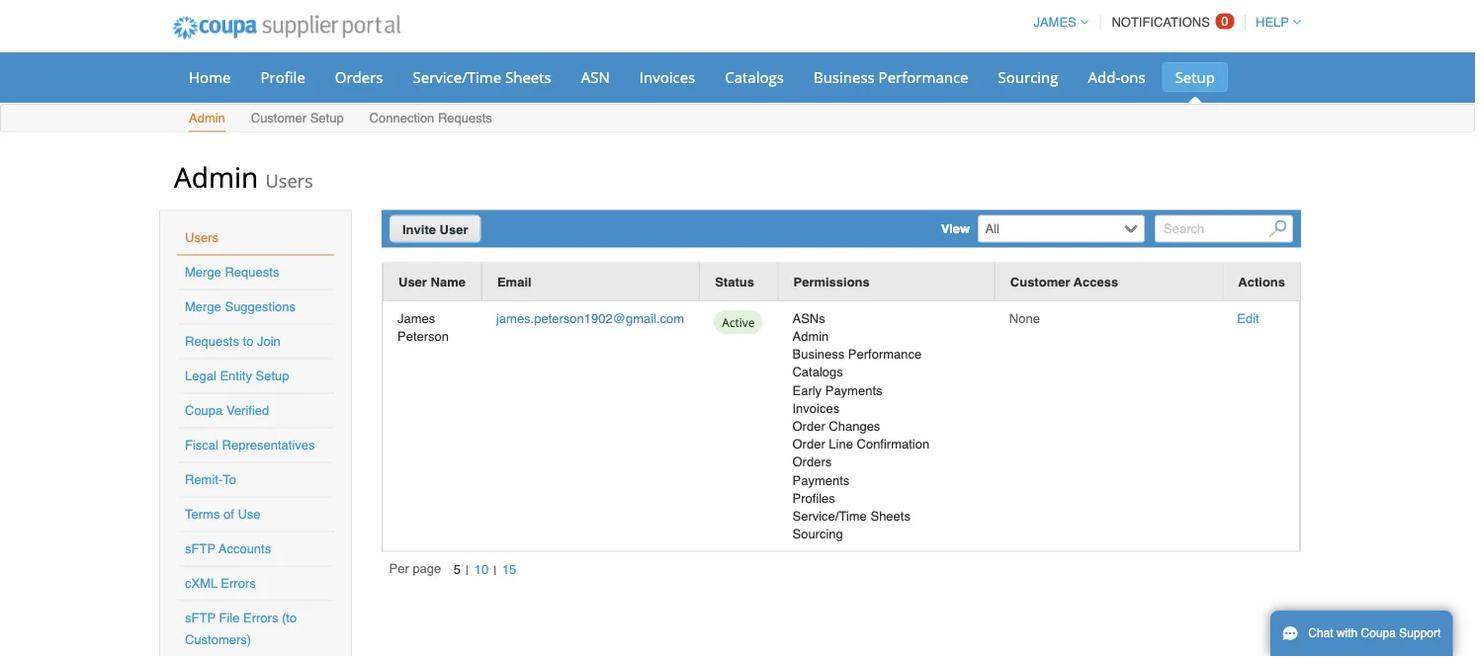 Task type: locate. For each thing, give the bounding box(es) containing it.
business
[[814, 67, 875, 87], [793, 347, 845, 362]]

add-ons
[[1089, 67, 1146, 87]]

with
[[1337, 627, 1358, 641]]

| right 5
[[466, 563, 469, 578]]

home
[[189, 67, 231, 87]]

asns
[[793, 311, 826, 326]]

user
[[440, 222, 468, 237], [399, 275, 427, 290]]

admin inside admin link
[[189, 111, 225, 126]]

merge requests
[[185, 265, 279, 280]]

1 vertical spatial sourcing
[[793, 527, 844, 542]]

setup down notifications 0
[[1176, 67, 1216, 87]]

0 vertical spatial users
[[266, 168, 313, 193]]

1 vertical spatial catalogs
[[793, 365, 844, 380]]

legal entity setup
[[185, 369, 289, 384]]

10 button
[[469, 560, 494, 581]]

0 vertical spatial catalogs
[[725, 67, 784, 87]]

service/time
[[413, 67, 502, 87], [793, 509, 867, 524]]

james peterson
[[398, 311, 449, 344]]

verified
[[226, 404, 269, 418]]

0 horizontal spatial coupa
[[185, 404, 223, 418]]

business right catalogs link
[[814, 67, 875, 87]]

order down early
[[793, 419, 826, 434]]

invoices down early
[[793, 401, 840, 416]]

coupa supplier portal image
[[159, 3, 414, 52]]

1 vertical spatial user
[[399, 275, 427, 290]]

view
[[941, 222, 971, 236]]

1 horizontal spatial sheets
[[871, 509, 911, 524]]

search image
[[1270, 220, 1287, 238]]

service/time down profiles
[[793, 509, 867, 524]]

chat with coupa support
[[1309, 627, 1442, 641]]

1 horizontal spatial customer
[[1011, 275, 1071, 290]]

merge down users link on the left top of the page
[[185, 265, 221, 280]]

service/time inside asns admin business performance catalogs early payments invoices order changes order line confirmation orders payments profiles service/time sheets sourcing
[[793, 509, 867, 524]]

catalogs
[[725, 67, 784, 87], [793, 365, 844, 380]]

requests left the to
[[185, 334, 239, 349]]

profile
[[261, 67, 305, 87]]

james.peterson1902@gmail.com
[[497, 311, 685, 326]]

coupa up fiscal
[[185, 404, 223, 418]]

business inside asns admin business performance catalogs early payments invoices order changes order line confirmation orders payments profiles service/time sheets sourcing
[[793, 347, 845, 362]]

0 horizontal spatial catalogs
[[725, 67, 784, 87]]

setup down join at the left
[[256, 369, 289, 384]]

0 vertical spatial coupa
[[185, 404, 223, 418]]

customer inside button
[[1011, 275, 1071, 290]]

chat
[[1309, 627, 1334, 641]]

james up sourcing link
[[1034, 15, 1077, 30]]

5 | 10 | 15
[[454, 563, 517, 578]]

payments up changes
[[826, 383, 883, 398]]

navigation containing per page
[[389, 560, 522, 582]]

0 vertical spatial merge
[[185, 265, 221, 280]]

0 horizontal spatial customer
[[251, 111, 307, 126]]

orders inside asns admin business performance catalogs early payments invoices order changes order line confirmation orders payments profiles service/time sheets sourcing
[[793, 455, 832, 470]]

coupa right 'with'
[[1362, 627, 1397, 641]]

to
[[223, 473, 236, 488]]

home link
[[176, 62, 244, 92]]

merge down merge requests link
[[185, 300, 221, 315]]

remit-
[[185, 473, 223, 488]]

1 order from the top
[[793, 419, 826, 434]]

catalogs up early
[[793, 365, 844, 380]]

users down customer setup 'link'
[[266, 168, 313, 193]]

sftp for sftp accounts
[[185, 542, 216, 557]]

|
[[466, 563, 469, 578], [494, 563, 497, 578]]

0 vertical spatial navigation
[[1025, 3, 1302, 42]]

permissions
[[794, 275, 870, 290]]

2 horizontal spatial setup
[[1176, 67, 1216, 87]]

james for james
[[1034, 15, 1077, 30]]

cxml errors
[[185, 577, 256, 592]]

1 vertical spatial invoices
[[793, 401, 840, 416]]

1 vertical spatial errors
[[243, 611, 278, 626]]

invoices right asn
[[640, 67, 696, 87]]

| right 10
[[494, 563, 497, 578]]

invoices
[[640, 67, 696, 87], [793, 401, 840, 416]]

0 horizontal spatial user
[[399, 275, 427, 290]]

0 vertical spatial requests
[[438, 111, 492, 126]]

customer inside 'link'
[[251, 111, 307, 126]]

sftp up customers)
[[185, 611, 216, 626]]

james inside james peterson
[[398, 311, 436, 326]]

1 horizontal spatial invoices
[[793, 401, 840, 416]]

performance inside asns admin business performance catalogs early payments invoices order changes order line confirmation orders payments profiles service/time sheets sourcing
[[849, 347, 922, 362]]

0 vertical spatial service/time
[[413, 67, 502, 87]]

1 sftp from the top
[[185, 542, 216, 557]]

order
[[793, 419, 826, 434], [793, 437, 826, 452]]

sourcing down profiles
[[793, 527, 844, 542]]

admin down admin link
[[174, 158, 258, 195]]

customer up none
[[1011, 275, 1071, 290]]

edit
[[1238, 311, 1260, 326]]

1 | from the left
[[466, 563, 469, 578]]

1 merge from the top
[[185, 265, 221, 280]]

0 vertical spatial setup
[[1176, 67, 1216, 87]]

sourcing down the james 'link'
[[999, 67, 1059, 87]]

invoices link
[[627, 62, 708, 92]]

0 vertical spatial customer
[[251, 111, 307, 126]]

support
[[1400, 627, 1442, 641]]

status
[[715, 275, 755, 290]]

notifications 0
[[1112, 14, 1229, 30]]

business down the asns
[[793, 347, 845, 362]]

user name button
[[399, 272, 466, 293]]

user right the invite
[[440, 222, 468, 237]]

admin down the asns
[[793, 329, 829, 344]]

order left line
[[793, 437, 826, 452]]

add-
[[1089, 67, 1121, 87]]

0
[[1222, 14, 1229, 29]]

1 vertical spatial navigation
[[389, 560, 522, 582]]

sftp inside sftp file errors (to customers)
[[185, 611, 216, 626]]

2 vertical spatial setup
[[256, 369, 289, 384]]

0 vertical spatial admin
[[189, 111, 225, 126]]

customer down profile link
[[251, 111, 307, 126]]

admin for admin users
[[174, 158, 258, 195]]

edit link
[[1238, 311, 1260, 326]]

payments up profiles
[[793, 473, 850, 488]]

1 horizontal spatial coupa
[[1362, 627, 1397, 641]]

1 horizontal spatial sourcing
[[999, 67, 1059, 87]]

0 vertical spatial order
[[793, 419, 826, 434]]

customer access button
[[1011, 272, 1119, 293]]

errors left (to
[[243, 611, 278, 626]]

0 horizontal spatial |
[[466, 563, 469, 578]]

1 vertical spatial business
[[793, 347, 845, 362]]

0 horizontal spatial orders
[[335, 67, 383, 87]]

1 vertical spatial service/time
[[793, 509, 867, 524]]

0 vertical spatial james
[[1034, 15, 1077, 30]]

1 vertical spatial orders
[[793, 455, 832, 470]]

1 horizontal spatial users
[[266, 168, 313, 193]]

sheets left asn
[[505, 67, 552, 87]]

remit-to link
[[185, 473, 236, 488]]

per page
[[389, 561, 441, 576]]

setup
[[1176, 67, 1216, 87], [310, 111, 344, 126], [256, 369, 289, 384]]

entity
[[220, 369, 252, 384]]

navigation
[[1025, 3, 1302, 42], [389, 560, 522, 582]]

1 vertical spatial performance
[[849, 347, 922, 362]]

1 vertical spatial requests
[[225, 265, 279, 280]]

admin
[[189, 111, 225, 126], [174, 158, 258, 195], [793, 329, 829, 344]]

sftp up cxml
[[185, 542, 216, 557]]

notifications
[[1112, 15, 1211, 30]]

customer setup
[[251, 111, 344, 126]]

service/time sheets
[[413, 67, 552, 87]]

1 vertical spatial setup
[[310, 111, 344, 126]]

coupa inside button
[[1362, 627, 1397, 641]]

user inside button
[[399, 275, 427, 290]]

5
[[454, 563, 461, 578]]

user left "name"
[[399, 275, 427, 290]]

users up merge requests
[[185, 230, 219, 245]]

setup down orders link
[[310, 111, 344, 126]]

1 horizontal spatial |
[[494, 563, 497, 578]]

1 vertical spatial merge
[[185, 300, 221, 315]]

1 vertical spatial admin
[[174, 158, 258, 195]]

fiscal representatives link
[[185, 438, 315, 453]]

orders
[[335, 67, 383, 87], [793, 455, 832, 470]]

1 horizontal spatial james
[[1034, 15, 1077, 30]]

james for james peterson
[[398, 311, 436, 326]]

requests up "suggestions"
[[225, 265, 279, 280]]

users
[[266, 168, 313, 193], [185, 230, 219, 245]]

2 merge from the top
[[185, 300, 221, 315]]

orders down line
[[793, 455, 832, 470]]

1 vertical spatial coupa
[[1362, 627, 1397, 641]]

sheets inside asns admin business performance catalogs early payments invoices order changes order line confirmation orders payments profiles service/time sheets sourcing
[[871, 509, 911, 524]]

1 vertical spatial customer
[[1011, 275, 1071, 290]]

asn
[[581, 67, 610, 87]]

fiscal representatives
[[185, 438, 315, 453]]

catalogs right invoices link
[[725, 67, 784, 87]]

1 horizontal spatial catalogs
[[793, 365, 844, 380]]

sftp accounts link
[[185, 542, 271, 557]]

0 horizontal spatial service/time
[[413, 67, 502, 87]]

0 horizontal spatial sheets
[[505, 67, 552, 87]]

1 vertical spatial sftp
[[185, 611, 216, 626]]

errors down the accounts
[[221, 577, 256, 592]]

james
[[1034, 15, 1077, 30], [398, 311, 436, 326]]

admin for admin
[[189, 111, 225, 126]]

requests for merge requests
[[225, 265, 279, 280]]

0 vertical spatial sftp
[[185, 542, 216, 557]]

0 horizontal spatial james
[[398, 311, 436, 326]]

1 horizontal spatial orders
[[793, 455, 832, 470]]

0 horizontal spatial navigation
[[389, 560, 522, 582]]

performance
[[879, 67, 969, 87], [849, 347, 922, 362]]

line
[[829, 437, 854, 452]]

1 horizontal spatial service/time
[[793, 509, 867, 524]]

orders up connection
[[335, 67, 383, 87]]

accounts
[[219, 542, 271, 557]]

customer access
[[1011, 275, 1119, 290]]

1 vertical spatial order
[[793, 437, 826, 452]]

requests down service/time sheets link
[[438, 111, 492, 126]]

sourcing
[[999, 67, 1059, 87], [793, 527, 844, 542]]

0 vertical spatial sourcing
[[999, 67, 1059, 87]]

0 vertical spatial invoices
[[640, 67, 696, 87]]

sftp
[[185, 542, 216, 557], [185, 611, 216, 626]]

admin users
[[174, 158, 313, 195]]

0 horizontal spatial users
[[185, 230, 219, 245]]

1 vertical spatial sheets
[[871, 509, 911, 524]]

errors
[[221, 577, 256, 592], [243, 611, 278, 626]]

Search text field
[[1156, 215, 1294, 243]]

0 horizontal spatial sourcing
[[793, 527, 844, 542]]

service/time up connection requests at top
[[413, 67, 502, 87]]

2 vertical spatial admin
[[793, 329, 829, 344]]

email button
[[497, 272, 532, 293]]

1 horizontal spatial navigation
[[1025, 3, 1302, 42]]

0 vertical spatial user
[[440, 222, 468, 237]]

0 vertical spatial performance
[[879, 67, 969, 87]]

use
[[238, 507, 261, 522]]

0 vertical spatial sheets
[[505, 67, 552, 87]]

1 vertical spatial james
[[398, 311, 436, 326]]

2 vertical spatial requests
[[185, 334, 239, 349]]

requests to join link
[[185, 334, 281, 349]]

james up the peterson
[[398, 311, 436, 326]]

active
[[722, 314, 755, 330]]

2 sftp from the top
[[185, 611, 216, 626]]

james inside navigation
[[1034, 15, 1077, 30]]

0 horizontal spatial invoices
[[640, 67, 696, 87]]

sheets down confirmation
[[871, 509, 911, 524]]

admin down home link
[[189, 111, 225, 126]]



Task type: vqa. For each thing, say whether or not it's contained in the screenshot.
James Peterson James
yes



Task type: describe. For each thing, give the bounding box(es) containing it.
invoices inside invoices link
[[640, 67, 696, 87]]

coupa verified
[[185, 404, 269, 418]]

james link
[[1025, 15, 1089, 30]]

customer for customer setup
[[251, 111, 307, 126]]

0 vertical spatial orders
[[335, 67, 383, 87]]

invite
[[403, 222, 436, 237]]

merge for merge requests
[[185, 265, 221, 280]]

0 vertical spatial errors
[[221, 577, 256, 592]]

terms of use
[[185, 507, 261, 522]]

per
[[389, 561, 409, 576]]

1 horizontal spatial user
[[440, 222, 468, 237]]

permissions button
[[794, 272, 870, 293]]

merge suggestions link
[[185, 300, 296, 315]]

2 | from the left
[[494, 563, 497, 578]]

fiscal
[[185, 438, 219, 453]]

ons
[[1121, 67, 1146, 87]]

connection requests
[[370, 111, 492, 126]]

access
[[1074, 275, 1119, 290]]

sourcing inside asns admin business performance catalogs early payments invoices order changes order line confirmation orders payments profiles service/time sheets sourcing
[[793, 527, 844, 542]]

legal
[[185, 369, 216, 384]]

file
[[219, 611, 240, 626]]

merge suggestions
[[185, 300, 296, 315]]

terms
[[185, 507, 220, 522]]

none
[[1010, 311, 1041, 326]]

profiles
[[793, 491, 836, 506]]

name
[[431, 275, 466, 290]]

0 horizontal spatial setup
[[256, 369, 289, 384]]

users link
[[185, 230, 219, 245]]

join
[[257, 334, 281, 349]]

sftp accounts
[[185, 542, 271, 557]]

merge for merge suggestions
[[185, 300, 221, 315]]

invite user link
[[390, 215, 481, 243]]

customers)
[[185, 633, 251, 648]]

coupa verified link
[[185, 404, 269, 418]]

catalogs link
[[712, 62, 797, 92]]

representatives
[[222, 438, 315, 453]]

sftp file errors (to customers)
[[185, 611, 297, 648]]

15
[[502, 563, 517, 578]]

admin link
[[188, 106, 226, 132]]

peterson
[[398, 329, 449, 344]]

navigation containing notifications 0
[[1025, 3, 1302, 42]]

15 button
[[497, 560, 522, 581]]

sourcing link
[[986, 62, 1072, 92]]

page
[[413, 561, 441, 576]]

View text field
[[980, 216, 1120, 242]]

connection requests link
[[369, 106, 493, 132]]

(to
[[282, 611, 297, 626]]

status button
[[715, 272, 755, 293]]

0 vertical spatial business
[[814, 67, 875, 87]]

active button
[[714, 310, 763, 340]]

help
[[1256, 15, 1290, 30]]

requests for connection requests
[[438, 111, 492, 126]]

terms of use link
[[185, 507, 261, 522]]

asn link
[[569, 62, 623, 92]]

asns admin business performance catalogs early payments invoices order changes order line confirmation orders payments profiles service/time sheets sourcing
[[793, 311, 930, 542]]

invoices inside asns admin business performance catalogs early payments invoices order changes order line confirmation orders payments profiles service/time sheets sourcing
[[793, 401, 840, 416]]

of
[[224, 507, 234, 522]]

add-ons link
[[1076, 62, 1159, 92]]

sftp for sftp file errors (to customers)
[[185, 611, 216, 626]]

to
[[243, 334, 254, 349]]

customer setup link
[[250, 106, 345, 132]]

james.peterson1902@gmail.com link
[[497, 311, 685, 326]]

errors inside sftp file errors (to customers)
[[243, 611, 278, 626]]

cxml
[[185, 577, 218, 592]]

0 vertical spatial payments
[[826, 383, 883, 398]]

suggestions
[[225, 300, 296, 315]]

actions
[[1239, 274, 1286, 289]]

early
[[793, 383, 822, 398]]

1 horizontal spatial setup
[[310, 111, 344, 126]]

requests to join
[[185, 334, 281, 349]]

setup link
[[1163, 62, 1229, 92]]

chat with coupa support button
[[1271, 611, 1453, 657]]

business performance
[[814, 67, 969, 87]]

profile link
[[248, 62, 318, 92]]

2 order from the top
[[793, 437, 826, 452]]

connection
[[370, 111, 435, 126]]

orders link
[[322, 62, 396, 92]]

invite user
[[403, 222, 468, 237]]

sftp file errors (to customers) link
[[185, 611, 297, 648]]

catalogs inside asns admin business performance catalogs early payments invoices order changes order line confirmation orders payments profiles service/time sheets sourcing
[[793, 365, 844, 380]]

admin inside asns admin business performance catalogs early payments invoices order changes order line confirmation orders payments profiles service/time sheets sourcing
[[793, 329, 829, 344]]

email
[[497, 275, 532, 290]]

1 vertical spatial payments
[[793, 473, 850, 488]]

1 vertical spatial users
[[185, 230, 219, 245]]

users inside 'admin users'
[[266, 168, 313, 193]]

cxml errors link
[[185, 577, 256, 592]]

customer for customer access
[[1011, 275, 1071, 290]]

help link
[[1247, 15, 1302, 30]]

confirmation
[[857, 437, 930, 452]]

business performance link
[[801, 62, 982, 92]]



